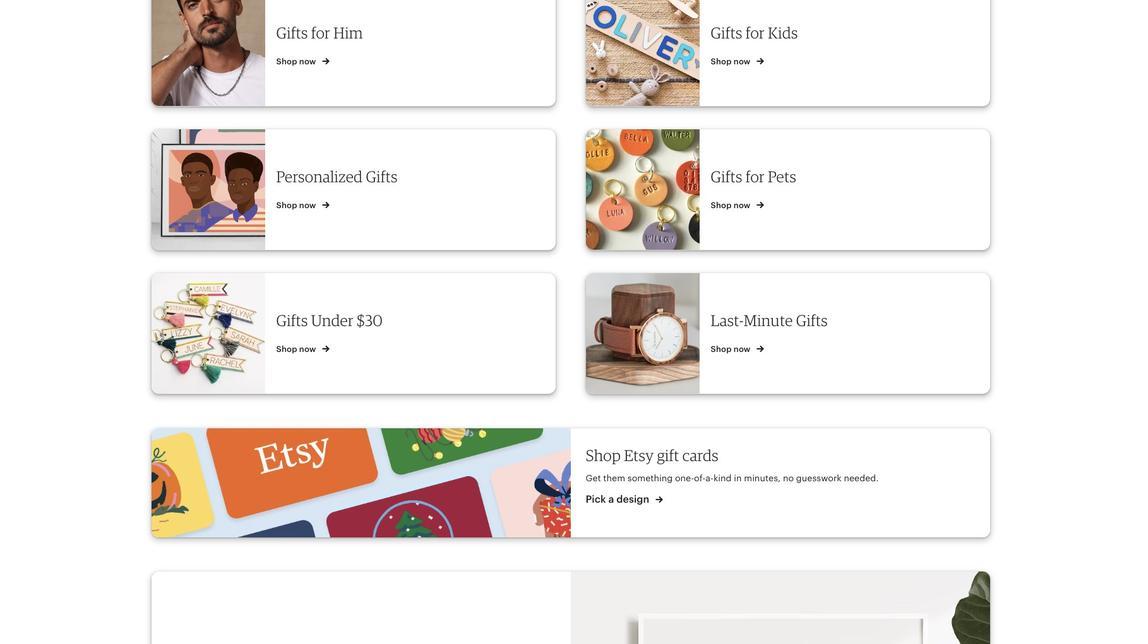 Task type: describe. For each thing, give the bounding box(es) containing it.
shop now for personalized gifts
[[276, 201, 318, 210]]

one-
[[675, 474, 694, 484]]

gifts under $30
[[276, 312, 383, 330]]

$30
[[357, 312, 383, 330]]

shop for last-minute gifts
[[711, 345, 732, 354]]

needed.
[[844, 474, 879, 484]]

gifts for gifts for kids
[[711, 24, 742, 43]]

gifts for pets
[[711, 168, 796, 187]]

in
[[734, 474, 742, 484]]

pets
[[768, 168, 796, 187]]

now for personalized gifts
[[299, 201, 316, 210]]

shop now for gifts under $30
[[276, 345, 318, 354]]

shop for gifts for kids
[[711, 57, 732, 67]]

kind
[[714, 474, 732, 484]]

pick a design
[[586, 494, 652, 506]]

him
[[333, 24, 363, 43]]

personalized gifts
[[276, 168, 398, 187]]

now for gifts under $30
[[299, 345, 316, 354]]

shop for gifts under $30
[[276, 345, 297, 354]]

gifts for him
[[276, 24, 363, 43]]

gifts for gifts for pets
[[711, 168, 742, 187]]

shop now for gifts for pets
[[711, 201, 753, 210]]

shop for personalized gifts
[[276, 201, 297, 210]]

gifts right personalized on the top left of page
[[366, 168, 398, 187]]

get
[[586, 474, 601, 484]]

last-
[[711, 312, 744, 330]]

cards
[[683, 447, 719, 466]]

etsy
[[624, 447, 654, 466]]

minutes,
[[744, 474, 781, 484]]

now for gifts for kids
[[734, 57, 751, 67]]

shop for gifts for him
[[276, 57, 297, 67]]

a
[[608, 494, 614, 506]]

guesswork
[[796, 474, 842, 484]]



Task type: vqa. For each thing, say whether or not it's contained in the screenshot.
Him
yes



Task type: locate. For each thing, give the bounding box(es) containing it.
shop down personalized on the top left of page
[[276, 201, 297, 210]]

for left pets
[[746, 168, 765, 187]]

get them something one-of-a-kind in minutes, no guesswork needed.
[[586, 474, 879, 484]]

for left the kids
[[746, 24, 765, 43]]

gifts left the kids
[[711, 24, 742, 43]]

now for last-minute gifts
[[734, 345, 751, 354]]

shop now
[[276, 57, 318, 67], [711, 57, 753, 67], [276, 201, 318, 210], [711, 201, 753, 210], [276, 345, 318, 354], [711, 345, 753, 354]]

gifts right minute
[[796, 312, 828, 330]]

shop down gifts under $30
[[276, 345, 297, 354]]

a-
[[706, 474, 714, 484]]

gifts for gifts under $30
[[276, 312, 308, 330]]

of-
[[694, 474, 706, 484]]

shop down last-
[[711, 345, 732, 354]]

shop now down gifts under $30
[[276, 345, 318, 354]]

gifts
[[276, 24, 308, 43], [711, 24, 742, 43], [366, 168, 398, 187], [711, 168, 742, 187], [276, 312, 308, 330], [796, 312, 828, 330]]

now
[[299, 57, 316, 67], [734, 57, 751, 67], [299, 201, 316, 210], [734, 201, 751, 210], [299, 345, 316, 354], [734, 345, 751, 354]]

for for pets
[[746, 168, 765, 187]]

now for gifts for pets
[[734, 201, 751, 210]]

for
[[311, 24, 330, 43], [746, 24, 765, 43], [746, 168, 765, 187]]

for for him
[[311, 24, 330, 43]]

kids
[[768, 24, 798, 43]]

design
[[617, 494, 649, 506]]

gift
[[657, 447, 679, 466]]

shop now down personalized on the top left of page
[[276, 201, 318, 210]]

shop now for gifts for kids
[[711, 57, 753, 67]]

shop down gifts for pets
[[711, 201, 732, 210]]

now down last-
[[734, 345, 751, 354]]

gifts left under
[[276, 312, 308, 330]]

shop home gifts now image
[[571, 572, 990, 645]]

shop up get at bottom right
[[586, 447, 621, 466]]

now down gifts under $30
[[299, 345, 316, 354]]

shop now down gifts for pets
[[711, 201, 753, 210]]

shop down gifts for kids
[[711, 57, 732, 67]]

now down gifts for him
[[299, 57, 316, 67]]

shop now for gifts for him
[[276, 57, 318, 67]]

gifts for kids
[[711, 24, 798, 43]]

gifts for gifts for him
[[276, 24, 308, 43]]

shop now down last-
[[711, 345, 753, 354]]

personalized
[[276, 168, 363, 187]]

shop down gifts for him
[[276, 57, 297, 67]]

shop for gifts for pets
[[711, 201, 732, 210]]

for left the him
[[311, 24, 330, 43]]

gifts left the him
[[276, 24, 308, 43]]

now down gifts for kids
[[734, 57, 751, 67]]

shop
[[276, 57, 297, 67], [711, 57, 732, 67], [276, 201, 297, 210], [711, 201, 732, 210], [276, 345, 297, 354], [711, 345, 732, 354], [586, 447, 621, 466]]

no
[[783, 474, 794, 484]]

gifts left pets
[[711, 168, 742, 187]]

shop now down gifts for him
[[276, 57, 318, 67]]

them
[[603, 474, 625, 484]]

last-minute gifts
[[711, 312, 828, 330]]

shop now down gifts for kids
[[711, 57, 753, 67]]

under
[[311, 312, 354, 330]]

etsy gift card image image
[[151, 429, 571, 538]]

pick
[[586, 494, 606, 506]]

for for kids
[[746, 24, 765, 43]]

now down gifts for pets
[[734, 201, 751, 210]]

shop etsy gift cards
[[586, 447, 719, 466]]

minute
[[744, 312, 793, 330]]

shop now for last-minute gifts
[[711, 345, 753, 354]]

something
[[628, 474, 673, 484]]

now down personalized on the top left of page
[[299, 201, 316, 210]]

now for gifts for him
[[299, 57, 316, 67]]



